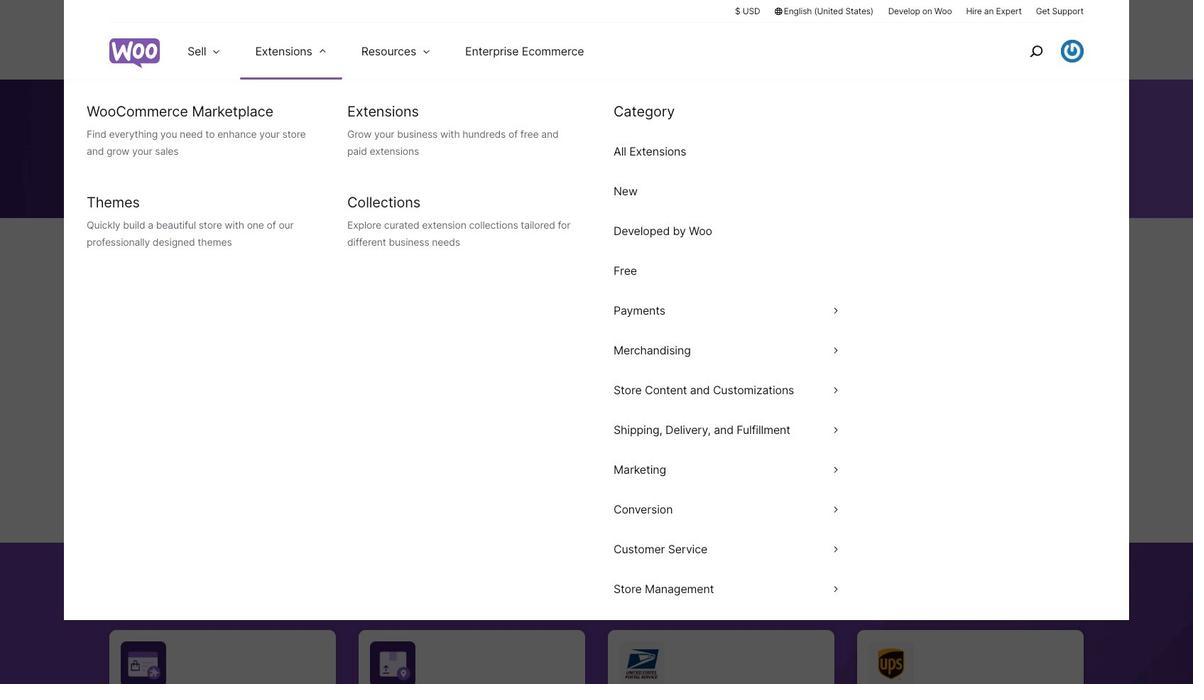 Task type: describe. For each thing, give the bounding box(es) containing it.
service navigation menu element
[[1000, 28, 1084, 74]]

open account menu image
[[1061, 40, 1084, 63]]

search image
[[1025, 40, 1048, 63]]



Task type: vqa. For each thing, say whether or not it's contained in the screenshot.
the qualifies
no



